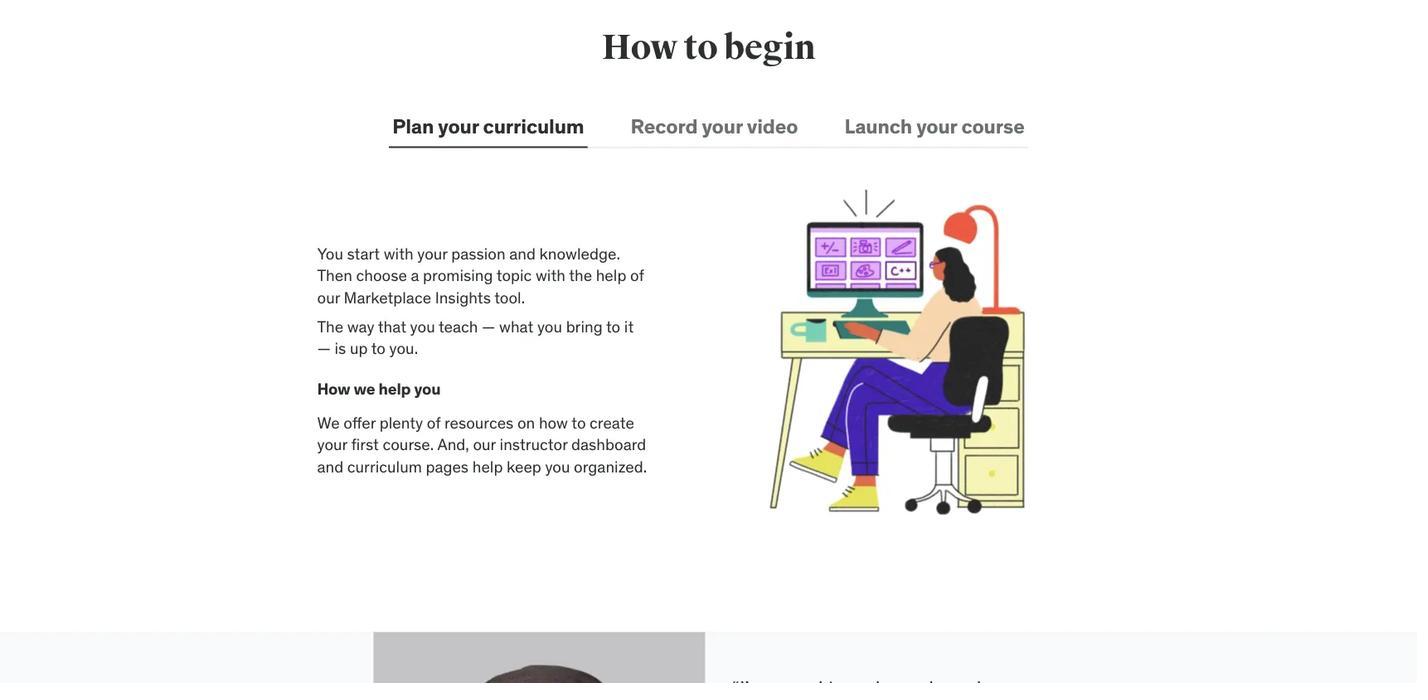 Task type: describe. For each thing, give the bounding box(es) containing it.
launch
[[845, 114, 912, 139]]

start
[[347, 244, 380, 263]]

instructor
[[500, 435, 568, 455]]

that
[[378, 316, 406, 336]]

we
[[317, 413, 340, 432]]

you.
[[389, 338, 418, 358]]

create
[[590, 413, 634, 432]]

and inside we offer plenty of resources on how to create your first course. and, our instructor dashboard and curriculum pages help keep you organized.
[[317, 457, 344, 477]]

plenty
[[380, 413, 423, 432]]

the way that you teach — what you bring to it — is up to you.
[[317, 316, 634, 358]]

organized.
[[574, 457, 647, 477]]

and,
[[438, 435, 469, 455]]

of inside we offer plenty of resources on how to create your first course. and, our instructor dashboard and curriculum pages help keep you organized.
[[427, 413, 441, 432]]

you
[[317, 244, 343, 263]]

your for plan
[[438, 114, 479, 139]]

offer
[[344, 413, 376, 432]]

how to begin
[[602, 26, 816, 69]]

insights
[[435, 288, 491, 308]]

knowledge.
[[540, 244, 620, 263]]

to left the begin
[[684, 26, 718, 69]]

help inside we offer plenty of resources on how to create your first course. and, our instructor dashboard and curriculum pages help keep you organized.
[[473, 457, 503, 477]]

way
[[347, 316, 375, 336]]

0 horizontal spatial help
[[379, 379, 411, 399]]

record your video button
[[628, 106, 802, 146]]

the
[[317, 316, 344, 336]]

is
[[335, 338, 346, 358]]

you up plenty
[[414, 379, 441, 399]]

you right what
[[537, 316, 562, 336]]

tab list containing plan your curriculum
[[389, 106, 1028, 148]]

plan your curriculum button
[[389, 106, 588, 146]]

choose
[[356, 266, 407, 286]]

bring
[[566, 316, 603, 336]]

record
[[631, 114, 698, 139]]

up
[[350, 338, 368, 358]]

pages
[[426, 457, 469, 477]]

the
[[569, 266, 592, 286]]

you start with your passion and knowledge. then choose a promising topic with the help of our marketplace insights tool.
[[317, 244, 644, 308]]

first
[[351, 435, 379, 455]]

plan your curriculum
[[393, 114, 584, 139]]



Task type: vqa. For each thing, say whether or not it's contained in the screenshot.
instructor
yes



Task type: locate. For each thing, give the bounding box(es) containing it.
promising
[[423, 266, 493, 286]]

your inside we offer plenty of resources on how to create your first course. and, our instructor dashboard and curriculum pages help keep you organized.
[[317, 435, 348, 455]]

1 vertical spatial how
[[317, 379, 350, 399]]

0 horizontal spatial and
[[317, 457, 344, 477]]

of up it
[[630, 266, 644, 286]]

your inside you start with your passion and knowledge. then choose a promising topic with the help of our marketplace insights tool.
[[417, 244, 448, 263]]

resources
[[445, 413, 514, 432]]

0 vertical spatial our
[[317, 288, 340, 308]]

your inside plan your curriculum 'button'
[[438, 114, 479, 139]]

your right plan
[[438, 114, 479, 139]]

1 vertical spatial with
[[536, 266, 566, 286]]

0 horizontal spatial —
[[317, 338, 331, 358]]

0 horizontal spatial curriculum
[[347, 457, 422, 477]]

how for how to begin
[[602, 26, 678, 69]]

help right the
[[596, 266, 627, 286]]

marketplace
[[344, 288, 431, 308]]

1 vertical spatial of
[[427, 413, 441, 432]]

our inside we offer plenty of resources on how to create your first course. and, our instructor dashboard and curriculum pages help keep you organized.
[[473, 435, 496, 455]]

launch your course
[[845, 114, 1025, 139]]

your for launch
[[917, 114, 957, 139]]

0 vertical spatial of
[[630, 266, 644, 286]]

then
[[317, 266, 352, 286]]

1 horizontal spatial with
[[536, 266, 566, 286]]

— left is
[[317, 338, 331, 358]]

how
[[539, 413, 568, 432]]

course
[[962, 114, 1025, 139]]

2 vertical spatial help
[[473, 457, 503, 477]]

of
[[630, 266, 644, 286], [427, 413, 441, 432]]

tab list
[[389, 106, 1028, 148]]

and inside you start with your passion and knowledge. then choose a promising topic with the help of our marketplace insights tool.
[[510, 244, 536, 263]]

with up a
[[384, 244, 414, 263]]

to inside we offer plenty of resources on how to create your first course. and, our instructor dashboard and curriculum pages help keep you organized.
[[572, 413, 586, 432]]

we
[[354, 379, 375, 399]]

keep
[[507, 457, 542, 477]]

what
[[499, 316, 534, 336]]

to
[[684, 26, 718, 69], [606, 316, 621, 336], [371, 338, 386, 358], [572, 413, 586, 432]]

how left we
[[317, 379, 350, 399]]

1 horizontal spatial of
[[630, 266, 644, 286]]

of inside you start with your passion and knowledge. then choose a promising topic with the help of our marketplace insights tool.
[[630, 266, 644, 286]]

your left the video
[[702, 114, 743, 139]]

help right we
[[379, 379, 411, 399]]

tool.
[[494, 288, 525, 308]]

1 horizontal spatial how
[[602, 26, 678, 69]]

our down resources
[[473, 435, 496, 455]]

record your video
[[631, 114, 798, 139]]

0 vertical spatial —
[[482, 316, 496, 336]]

0 horizontal spatial with
[[384, 244, 414, 263]]

we offer plenty of resources on how to create your first course. and, our instructor dashboard and curriculum pages help keep you organized.
[[317, 413, 647, 477]]

to right up
[[371, 338, 386, 358]]

you
[[410, 316, 435, 336], [537, 316, 562, 336], [414, 379, 441, 399], [545, 457, 570, 477]]

curriculum inside we offer plenty of resources on how to create your first course. and, our instructor dashboard and curriculum pages help keep you organized.
[[347, 457, 422, 477]]

help inside you start with your passion and knowledge. then choose a promising topic with the help of our marketplace insights tool.
[[596, 266, 627, 286]]

1 horizontal spatial and
[[510, 244, 536, 263]]

to left it
[[606, 316, 621, 336]]

1 vertical spatial help
[[379, 379, 411, 399]]

of up and,
[[427, 413, 441, 432]]

our inside you start with your passion and knowledge. then choose a promising topic with the help of our marketplace insights tool.
[[317, 288, 340, 308]]

your down we
[[317, 435, 348, 455]]

1 vertical spatial —
[[317, 338, 331, 358]]

how
[[602, 26, 678, 69], [317, 379, 350, 399]]

topic
[[497, 266, 532, 286]]

your inside launch your course "button"
[[917, 114, 957, 139]]

0 vertical spatial curriculum
[[483, 114, 584, 139]]

how up record
[[602, 26, 678, 69]]

1 horizontal spatial curriculum
[[483, 114, 584, 139]]

to right 'how'
[[572, 413, 586, 432]]

1 vertical spatial our
[[473, 435, 496, 455]]

plan
[[393, 114, 434, 139]]

it
[[624, 316, 634, 336]]

1 vertical spatial curriculum
[[347, 457, 422, 477]]

video
[[747, 114, 798, 139]]

0 vertical spatial help
[[596, 266, 627, 286]]

and up topic
[[510, 244, 536, 263]]

curriculum
[[483, 114, 584, 139], [347, 457, 422, 477]]

with
[[384, 244, 414, 263], [536, 266, 566, 286]]

our down then
[[317, 288, 340, 308]]

teach
[[439, 316, 478, 336]]

1 vertical spatial and
[[317, 457, 344, 477]]

1 horizontal spatial help
[[473, 457, 503, 477]]

you up you.
[[410, 316, 435, 336]]

1 horizontal spatial —
[[482, 316, 496, 336]]

your up a
[[417, 244, 448, 263]]

launch your course button
[[841, 106, 1028, 146]]

on
[[518, 413, 535, 432]]

and
[[510, 244, 536, 263], [317, 457, 344, 477]]

dashboard
[[572, 435, 646, 455]]

2 horizontal spatial help
[[596, 266, 627, 286]]

0 vertical spatial and
[[510, 244, 536, 263]]

— left what
[[482, 316, 496, 336]]

your
[[438, 114, 479, 139], [702, 114, 743, 139], [917, 114, 957, 139], [417, 244, 448, 263], [317, 435, 348, 455]]

a
[[411, 266, 419, 286]]

passion
[[451, 244, 506, 263]]

0 vertical spatial with
[[384, 244, 414, 263]]

—
[[482, 316, 496, 336], [317, 338, 331, 358]]

how for how we help you
[[317, 379, 350, 399]]

and down we
[[317, 457, 344, 477]]

with left the
[[536, 266, 566, 286]]

begin
[[724, 26, 816, 69]]

curriculum inside 'button'
[[483, 114, 584, 139]]

your left course
[[917, 114, 957, 139]]

1 horizontal spatial our
[[473, 435, 496, 455]]

you down instructor
[[545, 457, 570, 477]]

your inside record your video "button"
[[702, 114, 743, 139]]

course.
[[383, 435, 434, 455]]

0 vertical spatial how
[[602, 26, 678, 69]]

our
[[317, 288, 340, 308], [473, 435, 496, 455]]

0 horizontal spatial of
[[427, 413, 441, 432]]

you inside we offer plenty of resources on how to create your first course. and, our instructor dashboard and curriculum pages help keep you organized.
[[545, 457, 570, 477]]

your for record
[[702, 114, 743, 139]]

0 horizontal spatial our
[[317, 288, 340, 308]]

0 horizontal spatial how
[[317, 379, 350, 399]]

help
[[596, 266, 627, 286], [379, 379, 411, 399], [473, 457, 503, 477]]

how we help you
[[317, 379, 441, 399]]

help left the keep
[[473, 457, 503, 477]]



